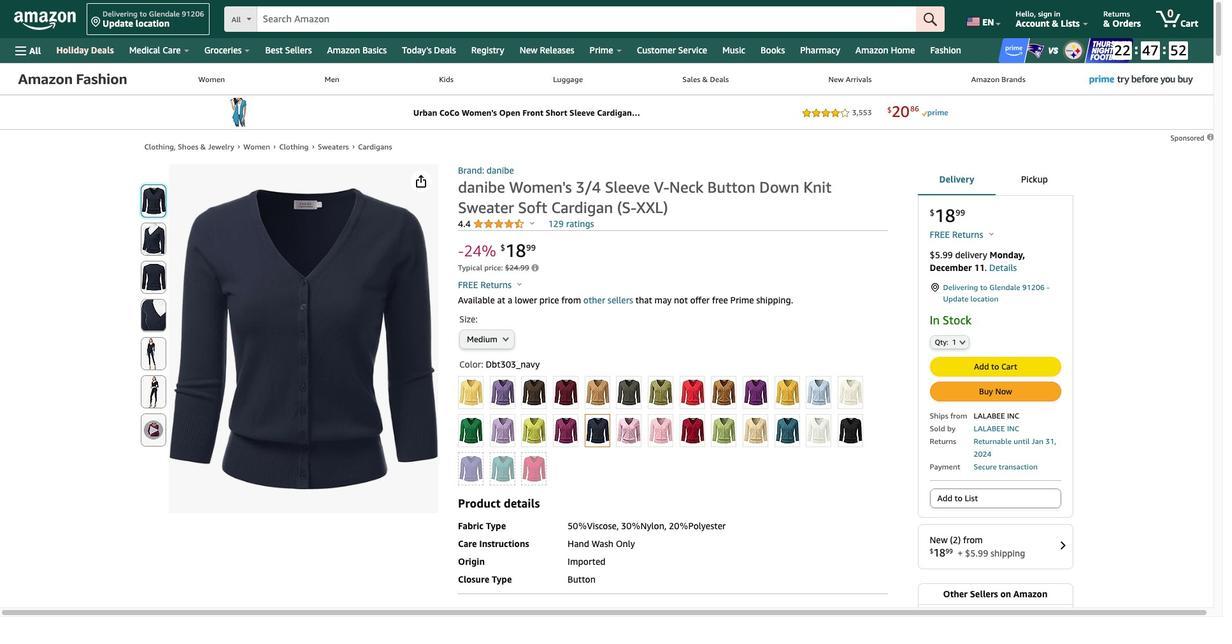 Task type: vqa. For each thing, say whether or not it's contained in the screenshot.
bottom 4.3
no



Task type: locate. For each thing, give the bounding box(es) containing it.
account
[[1016, 18, 1050, 29]]

glendale inside the delivering to glendale 91206 - update location
[[990, 283, 1020, 292]]

0 vertical spatial delivering
[[103, 9, 138, 18]]

not
[[674, 295, 688, 306]]

sweaters
[[318, 142, 349, 152]]

dbt303_brown image
[[522, 377, 546, 409]]

returns up 22
[[1103, 9, 1130, 18]]

99 inside -24% $ 18 99
[[526, 243, 536, 253]]

1 horizontal spatial $5.99
[[965, 549, 988, 560]]

1 vertical spatial $5.99
[[965, 549, 988, 560]]

popover image up monday, at top
[[989, 233, 994, 236]]

0 horizontal spatial 91206
[[182, 9, 204, 18]]

ships from lalabee inc sold by
[[930, 412, 1019, 434]]

amazon left the brands
[[971, 75, 1000, 84]]

$ down delivery link
[[930, 208, 935, 218]]

dropdown image
[[503, 337, 509, 342], [960, 340, 966, 346]]

secure transaction
[[974, 463, 1038, 472]]

: left the 52 on the right top of page
[[1163, 41, 1167, 57]]

amazon left home at the right
[[856, 45, 889, 55]]

type
[[486, 521, 506, 532], [492, 575, 512, 585]]

:
[[1134, 41, 1138, 57], [1163, 41, 1167, 57]]

other sellers link
[[583, 295, 633, 306]]

new releases link
[[512, 41, 582, 59]]

sellers right best
[[285, 45, 312, 55]]

to for add to list
[[955, 494, 963, 504]]

qty:
[[935, 339, 948, 347]]

0 horizontal spatial button
[[568, 575, 596, 585]]

prime inside navigation navigation
[[590, 45, 613, 55]]

glendale for update
[[990, 283, 1020, 292]]

kids
[[439, 75, 454, 84]]

care right medical
[[163, 45, 181, 55]]

amazon for amazon brands
[[971, 75, 1000, 84]]

$5.99 up december
[[930, 250, 953, 261]]

1 horizontal spatial :
[[1163, 41, 1167, 57]]

1 vertical spatial new
[[828, 75, 844, 84]]

1 horizontal spatial free
[[930, 229, 950, 240]]

$5.99
[[930, 250, 953, 261], [965, 549, 988, 560]]

popover image
[[530, 222, 534, 225], [989, 233, 994, 236]]

1 vertical spatial 91206
[[1022, 283, 1045, 292]]

All search field
[[225, 6, 945, 33]]

1 vertical spatial location
[[971, 294, 999, 304]]

: right 22
[[1134, 41, 1138, 57]]

free returns up $5.99 delivery on the top of the page
[[930, 229, 986, 240]]

all
[[232, 15, 241, 24], [29, 45, 41, 56]]

0 vertical spatial glendale
[[149, 9, 180, 18]]

1 lalabee from the top
[[974, 412, 1005, 421]]

99 down delivery link
[[956, 208, 965, 218]]

2 vertical spatial 18
[[934, 548, 945, 560]]

2 lalabee from the top
[[974, 425, 1005, 434]]

from up by
[[950, 412, 967, 421]]

location down .
[[971, 294, 999, 304]]

dbt303_lilac image
[[490, 415, 515, 447]]

2 vertical spatial $
[[930, 548, 934, 556]]

& left "lists"
[[1052, 18, 1059, 29]]

dbt303_black image
[[838, 415, 863, 447]]

1 vertical spatial danibe
[[458, 178, 505, 196]]

0 vertical spatial new
[[520, 45, 538, 55]]

women inside clothing, shoes & jewelry › women › clothing › sweaters › cardigans
[[243, 142, 270, 152]]

to inside delivering to glendale 91206 update location
[[140, 9, 147, 18]]

free down "typical"
[[458, 280, 478, 290]]

1 horizontal spatial prime
[[730, 295, 754, 306]]

orders
[[1112, 18, 1141, 29]]

add to list link
[[930, 490, 1060, 509]]

18 up $24.99
[[505, 240, 526, 261]]

deals right the holiday
[[91, 45, 114, 55]]

from inside ships from lalabee inc sold by
[[950, 412, 967, 421]]

0 vertical spatial all
[[232, 15, 241, 24]]

0 vertical spatial free returns button
[[930, 229, 994, 241]]

update inside delivering to glendale 91206 update location
[[103, 18, 133, 29]]

1 horizontal spatial glendale
[[990, 283, 1020, 292]]

0 horizontal spatial deals
[[91, 45, 114, 55]]

dbt303_sage image
[[712, 415, 736, 447]]

button inside danibe women's 3/4 sleeve v-neck button down knit sweater soft cardigan (s-xxl)
[[708, 178, 755, 196]]

delivering down december
[[943, 283, 978, 292]]

1 vertical spatial glendale
[[990, 283, 1020, 292]]

inc up lalabee inc "link"
[[1007, 412, 1019, 421]]

47
[[1142, 42, 1159, 59]]

deals right today's on the left of page
[[434, 45, 456, 55]]

0 vertical spatial type
[[486, 521, 506, 532]]

amazon fashion image
[[18, 64, 140, 96]]

0 vertical spatial 99
[[956, 208, 965, 218]]

22
[[1114, 42, 1131, 59]]

1 horizontal spatial 91206
[[1022, 283, 1045, 292]]

women right jewelry
[[243, 142, 270, 152]]

129
[[548, 219, 564, 229]]

dbt303_tealblue image
[[775, 415, 799, 447]]

glendale for location
[[149, 9, 180, 18]]

glendale down details link
[[990, 283, 1020, 292]]

(s-
[[617, 199, 636, 217]]

99 inside new (2) from $ 18 99 + $5.99 shipping
[[945, 548, 953, 556]]

free returns button up $5.99 delivery on the top of the page
[[930, 229, 994, 241]]

› right the sweaters
[[352, 141, 355, 151]]

0 vertical spatial button
[[708, 178, 755, 196]]

2024
[[974, 450, 992, 460]]

danibe inside danibe women's 3/4 sleeve v-neck button down knit sweater soft cardigan (s-xxl)
[[458, 178, 505, 196]]

91206 inside delivering to glendale 91206 update location
[[182, 9, 204, 18]]

1 vertical spatial sellers
[[970, 590, 998, 600]]

& inside returns & orders
[[1103, 18, 1110, 29]]

button right neck
[[708, 178, 755, 196]]

women link down groceries
[[148, 64, 275, 94]]

0 vertical spatial 91206
[[182, 9, 204, 18]]

from
[[561, 295, 581, 306], [950, 412, 967, 421], [963, 535, 983, 546]]

2 horizontal spatial 99
[[956, 208, 965, 218]]

dbt303_turquoise image
[[490, 454, 515, 485]]

home
[[891, 45, 915, 55]]

1 vertical spatial women
[[243, 142, 270, 152]]

update inside the delivering to glendale 91206 - update location
[[943, 294, 969, 304]]

en link
[[959, 3, 1006, 35]]

available at a lower price from other sellers that may not offer free prime shipping.
[[458, 295, 793, 306]]

50％viscose,
[[568, 521, 619, 532]]

1 horizontal spatial delivering
[[943, 283, 978, 292]]

tab list containing delivery
[[918, 164, 1073, 197]]

1 vertical spatial lalabee
[[974, 425, 1005, 434]]

inc inside lalabee inc returns
[[1007, 425, 1019, 434]]

& left orders
[[1103, 18, 1110, 29]]

0 vertical spatial cart
[[1180, 18, 1198, 29]]

0 vertical spatial $
[[930, 208, 935, 218]]

0 horizontal spatial women
[[198, 75, 225, 84]]

prime right free
[[730, 295, 754, 306]]

popover image inside 4.4 button
[[530, 222, 534, 225]]

to inside option
[[955, 494, 963, 504]]

in
[[930, 313, 940, 327]]

1 vertical spatial cart
[[1001, 362, 1017, 372]]

luggage
[[553, 75, 583, 84]]

0 vertical spatial sellers
[[285, 45, 312, 55]]

$24.99
[[505, 263, 529, 273]]

0 vertical spatial care
[[163, 45, 181, 55]]

delivery
[[955, 250, 987, 261]]

18 left +
[[934, 548, 945, 560]]

1 horizontal spatial sellers
[[970, 590, 998, 600]]

dbt303_charcoal image
[[617, 377, 641, 409]]

1 vertical spatial 18
[[505, 240, 526, 261]]

$ up typical price: $24.99
[[500, 243, 505, 253]]

2 vertical spatial 99
[[945, 548, 953, 556]]

kids link
[[389, 64, 503, 94]]

patriots vs. steelers image
[[991, 38, 1214, 63]]

0 horizontal spatial new
[[520, 45, 538, 55]]

free returns
[[930, 229, 986, 240], [458, 280, 514, 290]]

1 vertical spatial care
[[458, 539, 477, 550]]

cardigan
[[551, 199, 613, 217]]

other
[[583, 295, 605, 306]]

cart right 0
[[1180, 18, 1198, 29]]

free returns button down the price:
[[458, 279, 522, 292]]

91206
[[182, 9, 204, 18], [1022, 283, 1045, 292]]

1 horizontal spatial all
[[232, 15, 241, 24]]

all inside search field
[[232, 15, 241, 24]]

button down the imported
[[568, 575, 596, 585]]

1 vertical spatial popover image
[[989, 233, 994, 236]]

0 vertical spatial lalabee
[[974, 412, 1005, 421]]

delivering up medical
[[103, 9, 138, 18]]

buy now
[[979, 387, 1012, 397]]

0 vertical spatial update
[[103, 18, 133, 29]]

1 vertical spatial $
[[500, 243, 505, 253]]

popover image down soft
[[530, 222, 534, 225]]

type up care instructions
[[486, 521, 506, 532]]

0 horizontal spatial $5.99
[[930, 250, 953, 261]]

dbt303_navy image
[[585, 415, 609, 447]]

option group
[[454, 374, 888, 489]]

1 vertical spatial inc
[[1007, 425, 1019, 434]]

4 › from the left
[[352, 141, 355, 151]]

0 horizontal spatial prime
[[590, 45, 613, 55]]

to inside the delivering to glendale 91206 - update location
[[980, 283, 988, 292]]

1 inc from the top
[[1007, 412, 1019, 421]]

›
[[238, 141, 240, 151], [273, 141, 276, 151], [312, 141, 314, 151], [352, 141, 355, 151]]

-
[[458, 242, 464, 260], [1047, 283, 1050, 292]]

to down .
[[980, 283, 988, 292]]

amazon inside 'amazon brands' link
[[971, 75, 1000, 84]]

wash
[[592, 539, 613, 550]]

sellers left on
[[970, 590, 998, 600]]

all up groceries link
[[232, 15, 241, 24]]

sponsored
[[1171, 134, 1206, 142]]

sales & deals
[[683, 75, 729, 84]]

99 up learn more about amazon pricing and savings icon
[[526, 243, 536, 253]]

amazon for amazon basics
[[327, 45, 360, 55]]

all down amazon image
[[29, 45, 41, 56]]

1 vertical spatial delivering
[[943, 283, 978, 292]]

update up medical
[[103, 18, 133, 29]]

52
[[1170, 42, 1187, 59]]

from inside new (2) from $ 18 99 + $5.99 shipping
[[963, 535, 983, 546]]

dbt303_white image
[[807, 415, 831, 447]]

glendale inside delivering to glendale 91206 update location
[[149, 9, 180, 18]]

tab list
[[918, 164, 1073, 197]]

holiday deals
[[56, 45, 114, 55]]

& for returns
[[1103, 18, 1110, 29]]

dbt303_gold image
[[712, 377, 736, 409]]

1 horizontal spatial women
[[243, 142, 270, 152]]

20％polyester
[[669, 521, 726, 532]]

brand: danibe
[[458, 165, 514, 176]]

new inside new releases link
[[520, 45, 538, 55]]

that
[[636, 295, 652, 306]]

18
[[935, 205, 956, 226], [505, 240, 526, 261], [934, 548, 945, 560]]

1 vertical spatial free returns
[[458, 280, 514, 290]]

$ inside -24% $ 18 99
[[500, 243, 505, 253]]

1 vertical spatial free
[[458, 280, 478, 290]]

0 horizontal spatial -
[[458, 242, 464, 260]]

from right (2)
[[963, 535, 983, 546]]

type right closure
[[492, 575, 512, 585]]

lower
[[515, 295, 537, 306]]

0 vertical spatial women
[[198, 75, 225, 84]]

0 horizontal spatial location
[[136, 18, 170, 29]]

cart inside navigation navigation
[[1180, 18, 1198, 29]]

1 horizontal spatial add
[[974, 362, 989, 372]]

new for new arrivals
[[828, 75, 844, 84]]

new left arrivals
[[828, 75, 844, 84]]

› right "clothing"
[[312, 141, 314, 151]]

holiday deals link
[[49, 41, 122, 59]]

0 vertical spatial free returns
[[930, 229, 986, 240]]

list
[[965, 494, 978, 504]]

0 vertical spatial from
[[561, 295, 581, 306]]

dbt303_babyyellow image
[[459, 377, 483, 409]]

0 vertical spatial danibe
[[487, 165, 514, 176]]

add left list
[[937, 494, 952, 504]]

free returns up available
[[458, 280, 514, 290]]

new left (2)
[[930, 535, 948, 546]]

amazon for amazon home
[[856, 45, 889, 55]]

other sellers on amazon
[[943, 590, 1048, 600]]

None submit
[[916, 6, 945, 32], [141, 185, 165, 217], [141, 224, 165, 255], [141, 262, 165, 294], [141, 300, 165, 332], [141, 338, 165, 370], [141, 377, 165, 408], [141, 415, 165, 447], [916, 6, 945, 32], [141, 185, 165, 217], [141, 224, 165, 255], [141, 262, 165, 294], [141, 300, 165, 332], [141, 338, 165, 370], [141, 377, 165, 408], [141, 415, 165, 447]]

3 › from the left
[[312, 141, 314, 151]]

amazon inside amazon basics link
[[327, 45, 360, 55]]

to for delivering to glendale 91206 - update location
[[980, 283, 988, 292]]

delivering inside the delivering to glendale 91206 - update location
[[943, 283, 978, 292]]

sellers for best
[[285, 45, 312, 55]]

groceries
[[204, 45, 242, 55]]

0 horizontal spatial popover image
[[530, 222, 534, 225]]

from right price
[[561, 295, 581, 306]]

0 horizontal spatial free
[[458, 280, 478, 290]]

1 horizontal spatial new
[[828, 75, 844, 84]]

91206 inside the delivering to glendale 91206 - update location
[[1022, 283, 1045, 292]]

0 horizontal spatial free returns button
[[458, 279, 522, 292]]

new left releases
[[520, 45, 538, 55]]

learn more about amazon pricing and savings image
[[531, 265, 539, 274]]

1 horizontal spatial location
[[971, 294, 999, 304]]

1 horizontal spatial update
[[943, 294, 969, 304]]

1 vertical spatial -
[[1047, 283, 1050, 292]]

service
[[678, 45, 707, 55]]

2 inc from the top
[[1007, 425, 1019, 434]]

type for fabric type
[[486, 521, 506, 532]]

0 vertical spatial add
[[974, 362, 989, 372]]

returns down sold
[[930, 437, 956, 447]]

add inside option
[[937, 494, 952, 504]]

pharmacy link
[[793, 41, 848, 59]]

today's deals link
[[394, 41, 464, 59]]

$ left +
[[930, 548, 934, 556]]

0 vertical spatial -
[[458, 242, 464, 260]]

1 horizontal spatial free returns button
[[930, 229, 994, 241]]

inc
[[1007, 412, 1019, 421], [1007, 425, 1019, 434]]

& right sales
[[702, 75, 708, 84]]

deals for today's deals
[[434, 45, 456, 55]]

size:
[[459, 314, 478, 325]]

amazon inside amazon home "link"
[[856, 45, 889, 55]]

0 horizontal spatial glendale
[[149, 9, 180, 18]]

returns
[[1103, 9, 1130, 18], [952, 229, 983, 240], [481, 280, 512, 290], [930, 437, 956, 447]]

dbt303_taupe image
[[743, 415, 768, 447]]

18 inside new (2) from $ 18 99 + $5.99 shipping
[[934, 548, 945, 560]]

sponsored link
[[1171, 132, 1215, 145]]

care down the fabric
[[458, 539, 477, 550]]

0 horizontal spatial sellers
[[285, 45, 312, 55]]

delivering inside delivering to glendale 91206 update location
[[103, 9, 138, 18]]

2 horizontal spatial deals
[[710, 75, 729, 84]]

to left list
[[955, 494, 963, 504]]

dbt303_lime image
[[522, 415, 546, 447]]

add to cart
[[974, 362, 1017, 372]]

at
[[497, 295, 505, 306]]

returns up at
[[481, 280, 512, 290]]

0 vertical spatial women link
[[148, 64, 275, 94]]

new inside new (2) from $ 18 99 + $5.99 shipping
[[930, 535, 948, 546]]

danibe women&#39;s 3/4 sleeve v-neck button down knit sweater soft cardigan (s-xxl) image
[[169, 188, 438, 491]]

only
[[616, 539, 635, 550]]

129 ratings link
[[548, 219, 594, 229]]

account & lists
[[1016, 18, 1080, 29]]

pharmacy
[[800, 45, 840, 55]]

$5.99 right +
[[965, 549, 988, 560]]

& for sales
[[702, 75, 708, 84]]

en
[[982, 17, 994, 27]]

2 horizontal spatial new
[[930, 535, 948, 546]]

Search Amazon text field
[[258, 7, 916, 31]]

lalabee up lalabee inc "link"
[[974, 412, 1005, 421]]

amazon left basics
[[327, 45, 360, 55]]

0 horizontal spatial :
[[1134, 41, 1138, 57]]

› left clothing link
[[273, 141, 276, 151]]

99 left +
[[945, 548, 953, 556]]

2 : from the left
[[1163, 41, 1167, 57]]

18 down delivery link
[[935, 205, 956, 226]]

details
[[504, 497, 540, 511]]

1 vertical spatial button
[[568, 575, 596, 585]]

inc up until
[[1007, 425, 1019, 434]]

1 vertical spatial add
[[937, 494, 952, 504]]

0 vertical spatial location
[[136, 18, 170, 29]]

women down groceries
[[198, 75, 225, 84]]

& inside clothing, shoes & jewelry › women › clothing › sweaters › cardigans
[[200, 142, 206, 152]]

0 vertical spatial prime
[[590, 45, 613, 55]]

to
[[140, 9, 147, 18], [980, 283, 988, 292], [991, 362, 999, 372], [955, 494, 963, 504]]

location up the medical care
[[136, 18, 170, 29]]

women link right jewelry
[[243, 142, 270, 152]]

to up "buy now"
[[991, 362, 999, 372]]

1 vertical spatial update
[[943, 294, 969, 304]]

amazon right on
[[1014, 590, 1048, 600]]

1 vertical spatial type
[[492, 575, 512, 585]]

medical
[[129, 45, 160, 55]]

1 horizontal spatial -
[[1047, 283, 1050, 292]]

button
[[708, 178, 755, 196], [568, 575, 596, 585]]

new inside the new arrivals link
[[828, 75, 844, 84]]

danibe down brand: danibe link on the top of the page
[[458, 178, 505, 196]]

cart up the now in the right bottom of the page
[[1001, 362, 1017, 372]]

& inside sales & deals "link"
[[702, 75, 708, 84]]

0 vertical spatial free
[[930, 229, 950, 240]]

99 inside $ 18 99
[[956, 208, 965, 218]]

danibe right brand:
[[487, 165, 514, 176]]

new for new releases
[[520, 45, 538, 55]]

lalabee up "returnable"
[[974, 425, 1005, 434]]

prime down "search amazon" text field
[[590, 45, 613, 55]]

arrivals
[[846, 75, 872, 84]]

1 horizontal spatial cart
[[1180, 18, 1198, 29]]

1 vertical spatial from
[[950, 412, 967, 421]]

danibe
[[487, 165, 514, 176], [458, 178, 505, 196]]

dropdown image right medium
[[503, 337, 509, 342]]

delivering to glendale 91206 update location
[[103, 9, 204, 29]]

deals right sales
[[710, 75, 729, 84]]

update up 'stock'
[[943, 294, 969, 304]]

& right shoes
[[200, 142, 206, 152]]

› right jewelry
[[238, 141, 240, 151]]

free down $ 18 99
[[930, 229, 950, 240]]

glendale up medical care link
[[149, 9, 180, 18]]

sellers inside navigation navigation
[[285, 45, 312, 55]]

imported
[[568, 557, 606, 568]]

type for closure type
[[492, 575, 512, 585]]

by
[[947, 425, 956, 434]]

dbt303_iceblue image
[[807, 377, 831, 409]]

0 vertical spatial inc
[[1007, 412, 1019, 421]]

dbt303_blueberry image
[[490, 377, 515, 409]]

in stock
[[930, 313, 972, 327]]

0 horizontal spatial all
[[29, 45, 41, 56]]

delivering
[[103, 9, 138, 18], [943, 283, 978, 292]]

0 horizontal spatial free returns
[[458, 280, 514, 290]]

1 : from the left
[[1134, 41, 1138, 57]]

to up medical
[[140, 9, 147, 18]]

dropdown image right 1
[[960, 340, 966, 346]]

add up buy
[[974, 362, 989, 372]]

+
[[958, 549, 963, 560]]

1 horizontal spatial popover image
[[989, 233, 994, 236]]

$ inside $ 18 99
[[930, 208, 935, 218]]

0 horizontal spatial care
[[163, 45, 181, 55]]

returns inside lalabee inc returns
[[930, 437, 956, 447]]

popover image
[[517, 283, 522, 286]]



Task type: describe. For each thing, give the bounding box(es) containing it.
best
[[265, 45, 283, 55]]

shipping.
[[756, 295, 793, 306]]

- inside the delivering to glendale 91206 - update location
[[1047, 283, 1050, 292]]

3/4
[[576, 178, 601, 196]]

offer
[[690, 295, 710, 306]]

instructions
[[479, 539, 529, 550]]

0
[[1168, 7, 1174, 20]]

pickup link
[[995, 164, 1073, 197]]

free
[[712, 295, 728, 306]]

dbt303_royalblue image
[[459, 454, 483, 485]]

on
[[1000, 590, 1011, 600]]

1 vertical spatial women link
[[243, 142, 270, 152]]

$5.99 delivery
[[930, 250, 990, 261]]

sold
[[930, 425, 945, 434]]

sign
[[1038, 9, 1052, 18]]

brand:
[[458, 165, 484, 176]]

to for add to cart
[[991, 362, 999, 372]]

knit
[[803, 178, 832, 196]]

in
[[1054, 9, 1061, 18]]

closure
[[458, 575, 489, 585]]

dbt303_burgundy image
[[554, 377, 578, 409]]

product details
[[458, 497, 540, 511]]

jewelry
[[208, 142, 234, 152]]

0 vertical spatial 18
[[935, 205, 956, 226]]

returnable until jan 31, 2024 payment
[[930, 437, 1056, 472]]

product
[[458, 497, 501, 511]]

women inside "link"
[[198, 75, 225, 84]]

91206 for -
[[1022, 283, 1045, 292]]

may
[[655, 295, 672, 306]]

transaction
[[999, 463, 1038, 472]]

1
[[952, 339, 956, 347]]

31,
[[1046, 437, 1056, 447]]

clothing
[[279, 142, 309, 152]]

today's deals
[[402, 45, 456, 55]]

new releases
[[520, 45, 574, 55]]

dbt303_rust image
[[680, 415, 704, 447]]

navigation navigation
[[0, 0, 1223, 608]]

add for add to list
[[937, 494, 952, 504]]

monday, december 11
[[930, 250, 1025, 273]]

leave feedback on sponsored ad element
[[1171, 134, 1215, 142]]

lalabee inside ships from lalabee inc sold by
[[974, 412, 1005, 421]]

neck
[[669, 178, 704, 196]]

jan
[[1032, 437, 1044, 447]]

location inside the delivering to glendale 91206 - update location
[[971, 294, 999, 304]]

returns inside returns & orders
[[1103, 9, 1130, 18]]

lalabee inside lalabee inc returns
[[974, 425, 1005, 434]]

shipping
[[991, 549, 1025, 560]]

lalabee inc link
[[974, 425, 1019, 434]]

medium
[[467, 334, 497, 345]]

available
[[458, 295, 495, 306]]

ratings
[[566, 219, 594, 229]]

customer service
[[637, 45, 707, 55]]

- inside -24% $ 18 99
[[458, 242, 464, 260]]

129 ratings
[[548, 219, 594, 229]]

sellers
[[608, 295, 633, 306]]

1 vertical spatial prime
[[730, 295, 754, 306]]

fabric
[[458, 521, 484, 532]]

1 horizontal spatial free returns
[[930, 229, 986, 240]]

amazon brands
[[971, 75, 1026, 84]]

1 horizontal spatial dropdown image
[[960, 340, 966, 346]]

. details
[[985, 262, 1017, 273]]

location inside delivering to glendale 91206 update location
[[136, 18, 170, 29]]

amazon basics
[[327, 45, 387, 55]]

care inside navigation navigation
[[163, 45, 181, 55]]

men
[[325, 75, 339, 84]]

danibe women's 3/4 sleeve v-neck button down knit sweater soft cardigan (s-xxl)
[[458, 178, 832, 217]]

origin
[[458, 557, 485, 568]]

men link
[[275, 64, 389, 94]]

delivering for update
[[943, 283, 978, 292]]

returns up delivery at the top right of the page
[[952, 229, 983, 240]]

typical
[[458, 263, 482, 273]]

Add to Cart submit
[[930, 358, 1060, 377]]

brand: danibe link
[[458, 165, 514, 176]]

Buy Now submit
[[930, 383, 1060, 402]]

inc inside ships from lalabee inc sold by
[[1007, 412, 1019, 421]]

luggage link
[[503, 64, 633, 94]]

2 › from the left
[[273, 141, 276, 151]]

delivering to glendale 91206 - update location
[[943, 283, 1050, 304]]

dbt303_camel image
[[585, 377, 609, 409]]

hand wash only
[[568, 539, 635, 550]]

$5.99 inside new (2) from $ 18 99 + $5.99 shipping
[[965, 549, 988, 560]]

dbt303_fiesta image
[[680, 377, 704, 409]]

prime try before you buy image
[[1084, 64, 1200, 95]]

v-
[[654, 178, 669, 196]]

hello,
[[1016, 9, 1036, 18]]

0 horizontal spatial dropdown image
[[503, 337, 509, 342]]

1 horizontal spatial care
[[458, 539, 477, 550]]

0 vertical spatial $5.99
[[930, 250, 953, 261]]

qty: 1
[[935, 339, 956, 347]]

color:
[[459, 359, 483, 370]]

deals inside "link"
[[710, 75, 729, 84]]

dbt303_magenta image
[[554, 415, 578, 447]]

returns & orders
[[1103, 9, 1141, 29]]

sweaters link
[[318, 142, 349, 152]]

dbt303_orchid image
[[617, 415, 641, 447]]

typical price: $24.99
[[458, 263, 529, 273]]

best sellers link
[[258, 41, 320, 59]]

0 horizontal spatial cart
[[1001, 362, 1017, 372]]

dbt303_darkolive image
[[649, 377, 673, 409]]

delivering for location
[[103, 9, 138, 18]]

clothing,
[[144, 142, 176, 152]]

best sellers
[[265, 45, 312, 55]]

1 › from the left
[[238, 141, 240, 151]]

24%
[[464, 242, 496, 260]]

new (2) from $ 18 99 + $5.99 shipping
[[930, 535, 1025, 560]]

hello, sign in
[[1016, 9, 1061, 18]]

91206 for update
[[182, 9, 204, 18]]

dbt303_pink image
[[649, 415, 673, 447]]

$ inside new (2) from $ 18 99 + $5.99 shipping
[[930, 548, 934, 556]]

all inside button
[[29, 45, 41, 56]]

music
[[722, 45, 745, 55]]

dbt303_honey image
[[775, 377, 799, 409]]

books
[[761, 45, 785, 55]]

sweater
[[458, 199, 514, 217]]

dbt303_grape image
[[743, 377, 768, 409]]

sellers for other
[[970, 590, 998, 600]]

dbt303_red image
[[522, 454, 546, 485]]

(2)
[[950, 535, 961, 546]]

& for account
[[1052, 18, 1059, 29]]

dbt303_navy
[[486, 359, 540, 370]]

add to list
[[937, 494, 978, 504]]

1 vertical spatial free returns button
[[458, 279, 522, 292]]

lists
[[1061, 18, 1080, 29]]

other
[[943, 590, 968, 600]]

add for add to cart
[[974, 362, 989, 372]]

new arrivals link
[[779, 64, 922, 94]]

amazon image
[[14, 11, 76, 31]]

xxl)
[[636, 199, 668, 217]]

dbt303_ivory image
[[838, 377, 863, 409]]

dbt303_kellygreen image
[[459, 415, 483, 447]]

Add to List radio
[[930, 490, 1061, 509]]

basics
[[362, 45, 387, 55]]

soft
[[518, 199, 547, 217]]

4.4 button
[[458, 219, 534, 231]]

releases
[[540, 45, 574, 55]]

deals for holiday deals
[[91, 45, 114, 55]]

to for delivering to glendale 91206 update location
[[140, 9, 147, 18]]

all button
[[10, 38, 47, 63]]

women's
[[509, 178, 572, 196]]

color: dbt303_navy
[[459, 359, 540, 370]]

amazon home link
[[848, 41, 923, 59]]



